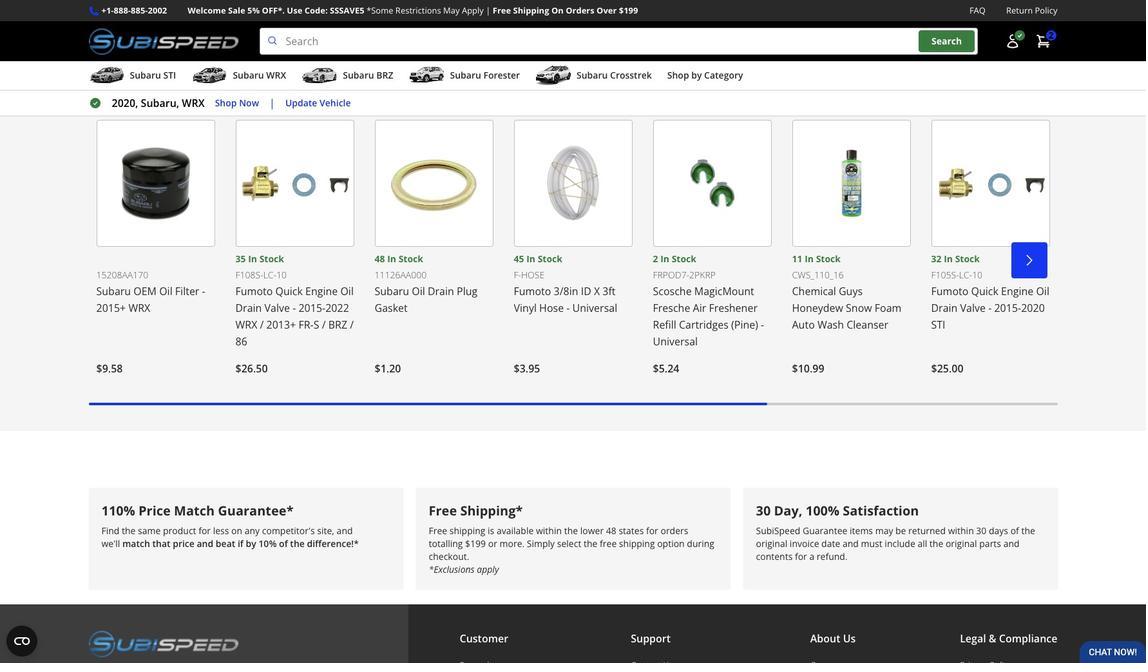 Task type: vqa. For each thing, say whether or not it's contained in the screenshot.


Task type: describe. For each thing, give the bounding box(es) containing it.
apply
[[462, 5, 484, 16]]

lc- for fumoto quick engine oil drain valve - 2015-2020 sti
[[959, 269, 972, 281]]

45 in stock f-hose fumoto 3/8in id x 3ft vinyl hose - universal
[[514, 253, 617, 315]]

customer
[[460, 631, 508, 645]]

oil inside 32 in stock f105s-lc-10 fumoto quick engine oil drain valve - 2015-2020 sti
[[1036, 284, 1050, 298]]

- inside 2 in stock frpod7-2pkrp scosche magicmount fresche air freshener refill cartridges (pine) - universal
[[761, 318, 764, 332]]

f-
[[514, 269, 521, 281]]

the right all on the bottom of the page
[[930, 537, 944, 549]]

wrx inside 35 in stock f108s-lc-10 fumoto quick engine oil drain valve - 2015-2022 wrx / 2013+ fr-s / brz / 86
[[236, 318, 257, 332]]

honeydew
[[792, 301, 843, 315]]

1 subispeed logo image from the top
[[89, 28, 239, 55]]

faq link
[[970, 4, 986, 17]]

chemical
[[792, 284, 836, 298]]

subaru sti button
[[89, 64, 176, 90]]

1 original from the left
[[756, 537, 788, 549]]

brz inside 35 in stock f108s-lc-10 fumoto quick engine oil drain valve - 2015-2022 wrx / 2013+ fr-s / brz / 86
[[328, 318, 347, 332]]

- inside 15208aa170 subaru oem oil filter - 2015+ wrx
[[202, 284, 205, 298]]

plug
[[457, 284, 478, 298]]

price
[[173, 537, 195, 549]]

checkout.
[[429, 550, 469, 562]]

0 vertical spatial free
[[493, 5, 511, 16]]

subaru crosstrek
[[577, 69, 652, 81]]

oem
[[134, 284, 157, 298]]

snow
[[846, 301, 872, 315]]

15208aa170
[[96, 269, 148, 281]]

$199 inside free shipping* free shipping is available within the lower 48 states for orders totalling $199 or more. simply select the free shipping option during checkout. *exclusions apply
[[465, 537, 486, 549]]

guarantee*
[[218, 502, 294, 519]]

*some
[[367, 5, 393, 16]]

oil inside "48 in stock 11126aa000 subaru oil drain plug gasket"
[[412, 284, 425, 298]]

48 in stock 11126aa000 subaru oil drain plug gasket
[[375, 253, 478, 315]]

0 vertical spatial 30
[[756, 502, 771, 519]]

$3.95
[[514, 362, 540, 376]]

product
[[163, 524, 196, 537]]

fumoto for fumoto quick engine oil drain valve - 2015-2022 wrx / 2013+ fr-s / brz / 86
[[236, 284, 273, 298]]

fumoto for fumoto quick engine oil drain valve - 2015-2020 sti
[[931, 284, 969, 298]]

available
[[497, 524, 534, 537]]

air
[[693, 301, 706, 315]]

match that price and beat if by 10% of the difference!*
[[122, 537, 359, 549]]

885-
[[131, 5, 148, 16]]

may
[[443, 5, 460, 16]]

11 in stock cws_110_16 chemical guys honeydew snow foam auto wash cleanser
[[792, 253, 902, 332]]

$25.00
[[931, 362, 964, 376]]

0 horizontal spatial of
[[279, 537, 288, 549]]

orders
[[566, 5, 595, 16]]

us
[[843, 631, 856, 645]]

within inside free shipping* free shipping is available within the lower 48 states for orders totalling $199 or more. simply select the free shipping option during checkout. *exclusions apply
[[536, 524, 562, 537]]

vinyl
[[514, 301, 537, 315]]

about us
[[810, 631, 856, 645]]

subaru crosstrek button
[[535, 64, 652, 90]]

on
[[551, 5, 564, 16]]

return
[[1006, 5, 1033, 16]]

chemical guys honeydew snow foam auto wash cleanser image
[[792, 120, 911, 247]]

freshener
[[709, 301, 758, 315]]

valve for sti
[[960, 301, 986, 315]]

fumoto quick engine oil drain valve - 2015-2020 sti image
[[931, 120, 1050, 247]]

date
[[822, 537, 840, 549]]

items
[[850, 524, 873, 537]]

over
[[597, 5, 617, 16]]

during
[[687, 537, 715, 549]]

48 inside "48 in stock 11126aa000 subaru oil drain plug gasket"
[[375, 253, 385, 265]]

1 vertical spatial by
[[246, 537, 256, 549]]

+1-888-885-2002 link
[[101, 4, 167, 17]]

$9.58
[[96, 362, 123, 376]]

a subaru brz thumbnail image image
[[302, 66, 338, 85]]

2 button
[[1029, 28, 1058, 54]]

fumoto inside 45 in stock f-hose fumoto 3/8in id x 3ft vinyl hose - universal
[[514, 284, 551, 298]]

states
[[619, 524, 644, 537]]

welcome
[[188, 5, 226, 16]]

x
[[594, 284, 600, 298]]

site,
[[317, 524, 334, 537]]

subaru oil drain plug gasket image
[[375, 120, 493, 247]]

refill
[[653, 318, 676, 332]]

3ft
[[603, 284, 616, 298]]

filter
[[175, 284, 199, 298]]

&
[[989, 631, 997, 645]]

welcome sale 5% off*. use code: sssave5
[[188, 5, 364, 16]]

returned
[[909, 524, 946, 537]]

86
[[236, 335, 247, 349]]

policy
[[1035, 5, 1058, 16]]

and down days
[[1004, 537, 1020, 549]]

5%
[[247, 5, 260, 16]]

stock for fumoto 3/8in id x 3ft vinyl hose - universal
[[538, 253, 563, 265]]

32 in stock f105s-lc-10 fumoto quick engine oil drain valve - 2015-2020 sti
[[931, 253, 1050, 332]]

refund.
[[817, 550, 848, 562]]

scosche magicmount fresche air freshener refill cartridges (pine) - universal image
[[653, 120, 772, 247]]

100%
[[806, 502, 840, 519]]

wrx inside 'dropdown button'
[[266, 69, 286, 81]]

a subaru sti thumbnail image image
[[89, 66, 125, 85]]

2 vertical spatial free
[[429, 524, 447, 537]]

subaru brz button
[[302, 64, 393, 90]]

shop by category button
[[667, 64, 743, 90]]

same
[[138, 524, 161, 537]]

in for fumoto quick engine oil drain valve - 2015-2020 sti
[[944, 253, 953, 265]]

a subaru forester thumbnail image image
[[409, 66, 445, 85]]

or
[[488, 537, 497, 549]]

include
[[885, 537, 915, 549]]

oil inside 15208aa170 subaru oem oil filter - 2015+ wrx
[[159, 284, 172, 298]]

the right days
[[1022, 524, 1035, 537]]

2015- for 2020
[[995, 301, 1021, 315]]

in for chemical guys honeydew snow foam auto wash cleanser
[[805, 253, 814, 265]]

- for fumoto quick engine oil drain valve - 2015-2022 wrx / 2013+ fr-s / brz / 86
[[293, 301, 296, 315]]

wrx inside 15208aa170 subaru oem oil filter - 2015+ wrx
[[128, 301, 150, 315]]

about
[[810, 631, 841, 645]]

subaru for subaru crosstrek
[[577, 69, 608, 81]]

subaru oem oil filter - 2015+ wrx image
[[96, 120, 215, 247]]

contents
[[756, 550, 793, 562]]

110%
[[101, 502, 135, 519]]

3 / from the left
[[350, 318, 354, 332]]

stock for fumoto quick engine oil drain valve - 2015-2020 sti
[[955, 253, 980, 265]]

- for fumoto quick engine oil drain valve - 2015-2020 sti
[[989, 301, 992, 315]]

2020,
[[112, 96, 138, 110]]

32
[[931, 253, 942, 265]]

valve for wrx
[[265, 301, 290, 315]]

of inside 30 day, 100% satisfaction subispeed guarantee items may be returned within 30 days of the original invoice date and must include all the original parts and contents for a refund.
[[1011, 524, 1019, 537]]

cleanser
[[847, 318, 889, 332]]

$10.99
[[792, 362, 825, 376]]

engine for 2020
[[1001, 284, 1034, 298]]

quick for 2022
[[275, 284, 303, 298]]

and left beat
[[197, 537, 213, 549]]

48 inside free shipping* free shipping is available within the lower 48 states for orders totalling $199 or more. simply select the free shipping option during checkout. *exclusions apply
[[606, 524, 617, 537]]

10 for fumoto quick engine oil drain valve - 2015-2020 sti
[[972, 269, 983, 281]]

legal
[[960, 631, 986, 645]]

2pkrp
[[690, 269, 716, 281]]

in for fumoto 3/8in id x 3ft vinyl hose - universal
[[527, 253, 535, 265]]

return policy link
[[1006, 4, 1058, 17]]

in for scosche magicmount fresche air freshener refill cartridges (pine) - universal
[[661, 253, 669, 265]]

magicmount
[[694, 284, 754, 298]]

more.
[[500, 537, 525, 549]]

fumoto quick engine oil drain valve - 2015-2022 wrx / 2013+ fr-s / brz / 86 image
[[236, 120, 354, 247]]

subaru for subaru forester
[[450, 69, 481, 81]]

crosstrek
[[610, 69, 652, 81]]

the down competitor's at the bottom of the page
[[290, 537, 305, 549]]

sale
[[228, 5, 245, 16]]

hose
[[521, 269, 545, 281]]



Task type: locate. For each thing, give the bounding box(es) containing it.
2 up the frpod7-
[[653, 253, 658, 265]]

0 horizontal spatial brz
[[328, 318, 347, 332]]

by right if
[[246, 537, 256, 549]]

1 valve from the left
[[265, 301, 290, 315]]

30 up parts
[[976, 524, 987, 537]]

stock up 11126aa000
[[399, 253, 423, 265]]

1 lc- from the left
[[263, 269, 276, 281]]

drain for fumoto quick engine oil drain valve - 2015-2020 sti
[[931, 301, 958, 315]]

2 fumoto from the left
[[514, 284, 551, 298]]

a subaru wrx thumbnail image image
[[192, 66, 228, 85]]

30
[[756, 502, 771, 519], [976, 524, 987, 537]]

less
[[213, 524, 229, 537]]

in for fumoto quick engine oil drain valve - 2015-2022 wrx / 2013+ fr-s / brz / 86
[[248, 253, 257, 265]]

engine inside 32 in stock f105s-lc-10 fumoto quick engine oil drain valve - 2015-2020 sti
[[1001, 284, 1034, 298]]

brz down 2022
[[328, 318, 347, 332]]

1 horizontal spatial original
[[946, 537, 977, 549]]

in right '45'
[[527, 253, 535, 265]]

- up 2013+
[[293, 301, 296, 315]]

shipping down states on the right bottom
[[619, 537, 655, 549]]

3/8in
[[554, 284, 578, 298]]

stock inside 32 in stock f105s-lc-10 fumoto quick engine oil drain valve - 2015-2020 sti
[[955, 253, 980, 265]]

drain inside 32 in stock f105s-lc-10 fumoto quick engine oil drain valve - 2015-2020 sti
[[931, 301, 958, 315]]

1 horizontal spatial brz
[[376, 69, 393, 81]]

best
[[89, 74, 123, 95]]

0 vertical spatial shipping
[[450, 524, 485, 537]]

1 engine from the left
[[305, 284, 338, 298]]

satisfaction
[[843, 502, 919, 519]]

1 horizontal spatial |
[[486, 5, 491, 16]]

0 vertical spatial 2
[[1049, 29, 1054, 41]]

- right filter
[[202, 284, 205, 298]]

0 horizontal spatial shipping
[[450, 524, 485, 537]]

1 horizontal spatial /
[[322, 318, 326, 332]]

within
[[536, 524, 562, 537], [948, 524, 974, 537]]

- inside 32 in stock f105s-lc-10 fumoto quick engine oil drain valve - 2015-2020 sti
[[989, 301, 992, 315]]

4 stock from the left
[[672, 253, 697, 265]]

brz left the a subaru forester thumbnail image
[[376, 69, 393, 81]]

1 vertical spatial brz
[[328, 318, 347, 332]]

subaru inside "dropdown button"
[[577, 69, 608, 81]]

stock for scosche magicmount fresche air freshener refill cartridges (pine) - universal
[[672, 253, 697, 265]]

2002
[[148, 5, 167, 16]]

wrx up update
[[266, 69, 286, 81]]

- left 2020
[[989, 301, 992, 315]]

1 horizontal spatial 30
[[976, 524, 987, 537]]

0 vertical spatial subispeed logo image
[[89, 28, 239, 55]]

the up select
[[564, 524, 578, 537]]

subaru up gasket
[[375, 284, 409, 298]]

stock inside 11 in stock cws_110_16 chemical guys honeydew snow foam auto wash cleanser
[[816, 253, 841, 265]]

stock for chemical guys honeydew snow foam auto wash cleanser
[[816, 253, 841, 265]]

+1-
[[101, 5, 114, 16]]

10%
[[259, 537, 277, 549]]

universal down refill
[[653, 335, 698, 349]]

drain down f105s-
[[931, 301, 958, 315]]

2 horizontal spatial drain
[[931, 301, 958, 315]]

drain for fumoto quick engine oil drain valve - 2015-2022 wrx / 2013+ fr-s / brz / 86
[[236, 301, 262, 315]]

0 vertical spatial |
[[486, 5, 491, 16]]

1 horizontal spatial of
[[1011, 524, 1019, 537]]

1 horizontal spatial by
[[692, 69, 702, 81]]

- for fumoto 3/8in id x 3ft vinyl hose - universal
[[567, 301, 570, 315]]

1 vertical spatial subispeed logo image
[[89, 630, 239, 657]]

*some restrictions may apply | free shipping on orders over $199
[[367, 5, 638, 16]]

2 horizontal spatial fumoto
[[931, 284, 969, 298]]

valve up 2013+
[[265, 301, 290, 315]]

drain left "plug" on the left top of the page
[[428, 284, 454, 298]]

drain down f108s- in the left of the page
[[236, 301, 262, 315]]

2 horizontal spatial for
[[795, 550, 807, 562]]

subaru inside 15208aa170 subaru oem oil filter - 2015+ wrx
[[96, 284, 131, 298]]

fumoto down hose
[[514, 284, 551, 298]]

2 inside 2 in stock frpod7-2pkrp scosche magicmount fresche air freshener refill cartridges (pine) - universal
[[653, 253, 658, 265]]

1 horizontal spatial universal
[[653, 335, 698, 349]]

lower
[[580, 524, 604, 537]]

quick
[[275, 284, 303, 298], [971, 284, 999, 298]]

3 stock from the left
[[538, 253, 563, 265]]

6 stock from the left
[[955, 253, 980, 265]]

2 original from the left
[[946, 537, 977, 549]]

10 inside 35 in stock f108s-lc-10 fumoto quick engine oil drain valve - 2015-2022 wrx / 2013+ fr-s / brz / 86
[[276, 269, 287, 281]]

0 horizontal spatial drain
[[236, 301, 262, 315]]

48 up 11126aa000
[[375, 253, 385, 265]]

0 horizontal spatial original
[[756, 537, 788, 549]]

stock up f105s-
[[955, 253, 980, 265]]

fumoto inside 35 in stock f108s-lc-10 fumoto quick engine oil drain valve - 2015-2022 wrx / 2013+ fr-s / brz / 86
[[236, 284, 273, 298]]

update vehicle
[[285, 96, 351, 109]]

and up difference!*
[[337, 524, 353, 537]]

engine up 2022
[[305, 284, 338, 298]]

engine up 2020
[[1001, 284, 1034, 298]]

subaru up 2020, subaru, wrx
[[130, 69, 161, 81]]

- inside 35 in stock f108s-lc-10 fumoto quick engine oil drain valve - 2015-2022 wrx / 2013+ fr-s / brz / 86
[[293, 301, 296, 315]]

1 horizontal spatial shop
[[667, 69, 689, 81]]

0 horizontal spatial sti
[[163, 69, 176, 81]]

stock inside 35 in stock f108s-lc-10 fumoto quick engine oil drain valve - 2015-2022 wrx / 2013+ fr-s / brz / 86
[[259, 253, 284, 265]]

stock inside 45 in stock f-hose fumoto 3/8in id x 3ft vinyl hose - universal
[[538, 253, 563, 265]]

the inside find the same product for less on any competitor's site, and we'll
[[122, 524, 136, 537]]

and
[[337, 524, 353, 537], [197, 537, 213, 549], [843, 537, 859, 549], [1004, 537, 1020, 549]]

1 horizontal spatial 48
[[606, 524, 617, 537]]

within up simply
[[536, 524, 562, 537]]

in right the 11
[[805, 253, 814, 265]]

10
[[276, 269, 287, 281], [972, 269, 983, 281]]

1 horizontal spatial engine
[[1001, 284, 1034, 298]]

in inside 2 in stock frpod7-2pkrp scosche magicmount fresche air freshener refill cartridges (pine) - universal
[[661, 253, 669, 265]]

1 horizontal spatial sti
[[931, 318, 946, 332]]

subaru for subaru wrx
[[233, 69, 264, 81]]

0 horizontal spatial /
[[260, 318, 264, 332]]

within right 'returned'
[[948, 524, 974, 537]]

quick inside 35 in stock f108s-lc-10 fumoto quick engine oil drain valve - 2015-2022 wrx / 2013+ fr-s / brz / 86
[[275, 284, 303, 298]]

110% price match guarantee*
[[101, 502, 294, 519]]

code:
[[305, 5, 328, 16]]

2 / from the left
[[322, 318, 326, 332]]

wrx
[[266, 69, 286, 81], [182, 96, 205, 110], [128, 301, 150, 315], [236, 318, 257, 332]]

cws_110_16
[[792, 269, 844, 281]]

2 in from the left
[[387, 253, 396, 265]]

in inside 35 in stock f108s-lc-10 fumoto quick engine oil drain valve - 2015-2022 wrx / 2013+ fr-s / brz / 86
[[248, 253, 257, 265]]

1 horizontal spatial quick
[[971, 284, 999, 298]]

orders
[[661, 524, 688, 537]]

10 for fumoto quick engine oil drain valve - 2015-2022 wrx / 2013+ fr-s / brz / 86
[[276, 269, 287, 281]]

0 horizontal spatial 10
[[276, 269, 287, 281]]

1 vertical spatial free
[[429, 502, 457, 519]]

1 horizontal spatial shipping
[[619, 537, 655, 549]]

1 oil from the left
[[159, 284, 172, 298]]

of
[[1011, 524, 1019, 537], [279, 537, 288, 549]]

oil up 2020
[[1036, 284, 1050, 298]]

in right 32
[[944, 253, 953, 265]]

0 vertical spatial 48
[[375, 253, 385, 265]]

oil up 2022
[[340, 284, 354, 298]]

valve
[[265, 301, 290, 315], [960, 301, 986, 315]]

fumoto
[[236, 284, 273, 298], [514, 284, 551, 298], [931, 284, 969, 298]]

scosche
[[653, 284, 692, 298]]

1 vertical spatial of
[[279, 537, 288, 549]]

fumoto 3/8in id x 3ft vinyl hose - universal image
[[514, 120, 632, 247]]

stock up f108s- in the left of the page
[[259, 253, 284, 265]]

0 vertical spatial by
[[692, 69, 702, 81]]

competitor's
[[262, 524, 315, 537]]

subaru inside 'dropdown button'
[[233, 69, 264, 81]]

888-
[[114, 5, 131, 16]]

subaru inside dropdown button
[[450, 69, 481, 81]]

0 horizontal spatial valve
[[265, 301, 290, 315]]

s
[[314, 318, 319, 332]]

subaru forester button
[[409, 64, 520, 90]]

0 horizontal spatial 30
[[756, 502, 771, 519]]

sti up subaru,
[[163, 69, 176, 81]]

3 oil from the left
[[412, 284, 425, 298]]

1 horizontal spatial 2
[[1049, 29, 1054, 41]]

35
[[236, 253, 246, 265]]

valve left 2020
[[960, 301, 986, 315]]

/
[[260, 318, 264, 332], [322, 318, 326, 332], [350, 318, 354, 332]]

oil right oem
[[159, 284, 172, 298]]

within inside 30 day, 100% satisfaction subispeed guarantee items may be returned within 30 days of the original invoice date and must include all the original parts and contents for a refund.
[[948, 524, 974, 537]]

brz inside subaru brz dropdown button
[[376, 69, 393, 81]]

in inside 32 in stock f105s-lc-10 fumoto quick engine oil drain valve - 2015-2020 sti
[[944, 253, 953, 265]]

shop left category
[[667, 69, 689, 81]]

0 vertical spatial $199
[[619, 5, 638, 16]]

- inside 45 in stock f-hose fumoto 3/8in id x 3ft vinyl hose - universal
[[567, 301, 570, 315]]

0 vertical spatial universal
[[573, 301, 617, 315]]

sti inside dropdown button
[[163, 69, 176, 81]]

for inside free shipping* free shipping is available within the lower 48 states for orders totalling $199 or more. simply select the free shipping option during checkout. *exclusions apply
[[646, 524, 658, 537]]

1 horizontal spatial 2015-
[[995, 301, 1021, 315]]

2 stock from the left
[[399, 253, 423, 265]]

lc- inside 35 in stock f108s-lc-10 fumoto quick engine oil drain valve - 2015-2022 wrx / 2013+ fr-s / brz / 86
[[263, 269, 276, 281]]

1 vertical spatial 48
[[606, 524, 617, 537]]

shop left now
[[215, 96, 237, 109]]

1 quick from the left
[[275, 284, 303, 298]]

quick for 2020
[[971, 284, 999, 298]]

2 lc- from the left
[[959, 269, 972, 281]]

stock for fumoto quick engine oil drain valve - 2015-2022 wrx / 2013+ fr-s / brz / 86
[[259, 253, 284, 265]]

subaru up 2015+
[[96, 284, 131, 298]]

fresche
[[653, 301, 690, 315]]

wrx down oem
[[128, 301, 150, 315]]

0 horizontal spatial 2
[[653, 253, 658, 265]]

if
[[238, 537, 244, 549]]

1 within from the left
[[536, 524, 562, 537]]

universal inside 2 in stock frpod7-2pkrp scosche magicmount fresche air freshener refill cartridges (pine) - universal
[[653, 335, 698, 349]]

stock up the frpod7-
[[672, 253, 697, 265]]

original
[[756, 537, 788, 549], [946, 537, 977, 549]]

$5.24
[[653, 362, 679, 376]]

4 oil from the left
[[1036, 284, 1050, 298]]

restrictions
[[396, 5, 441, 16]]

1 horizontal spatial 10
[[972, 269, 983, 281]]

engine for 2022
[[305, 284, 338, 298]]

0 horizontal spatial universal
[[573, 301, 617, 315]]

| right the apply
[[486, 5, 491, 16]]

on
[[231, 524, 242, 537]]

2 2015- from the left
[[995, 301, 1021, 315]]

for left a
[[795, 550, 807, 562]]

open widget image
[[6, 626, 37, 657]]

2 engine from the left
[[1001, 284, 1034, 298]]

2 quick from the left
[[971, 284, 999, 298]]

shipping left is
[[450, 524, 485, 537]]

1 vertical spatial |
[[269, 96, 275, 110]]

a subaru crosstrek thumbnail image image
[[535, 66, 572, 85]]

30 up subispeed at bottom right
[[756, 502, 771, 519]]

2
[[1049, 29, 1054, 41], [653, 253, 658, 265]]

0 horizontal spatial fumoto
[[236, 284, 273, 298]]

stock up hose
[[538, 253, 563, 265]]

1 vertical spatial $199
[[465, 537, 486, 549]]

and inside find the same product for less on any competitor's site, and we'll
[[337, 524, 353, 537]]

shop inside shop by category dropdown button
[[667, 69, 689, 81]]

search input field
[[259, 28, 978, 55]]

1 fumoto from the left
[[236, 284, 273, 298]]

2 within from the left
[[948, 524, 974, 537]]

apply
[[477, 563, 499, 575]]

gasket
[[375, 301, 408, 315]]

5 in from the left
[[805, 253, 814, 265]]

1 horizontal spatial lc-
[[959, 269, 972, 281]]

subaru brz
[[343, 69, 393, 81]]

2 horizontal spatial /
[[350, 318, 354, 332]]

for left less
[[199, 524, 211, 537]]

for right states on the right bottom
[[646, 524, 658, 537]]

lc- for fumoto quick engine oil drain valve - 2015-2022 wrx / 2013+ fr-s / brz / 86
[[263, 269, 276, 281]]

- right hose
[[567, 301, 570, 315]]

now
[[239, 96, 259, 109]]

- right (pine)
[[761, 318, 764, 332]]

2 inside button
[[1049, 29, 1054, 41]]

in for subaru oil drain plug gasket
[[387, 253, 396, 265]]

of right days
[[1011, 524, 1019, 537]]

6 in from the left
[[944, 253, 953, 265]]

subispeed logo image
[[89, 28, 239, 55], [89, 630, 239, 657]]

drain inside 35 in stock f108s-lc-10 fumoto quick engine oil drain valve - 2015-2022 wrx / 2013+ fr-s / brz / 86
[[236, 301, 262, 315]]

subaru wrx button
[[192, 64, 286, 90]]

$199 left "or"
[[465, 537, 486, 549]]

3 fumoto from the left
[[931, 284, 969, 298]]

2015- for 2022
[[299, 301, 326, 315]]

10 inside 32 in stock f105s-lc-10 fumoto quick engine oil drain valve - 2015-2020 sti
[[972, 269, 983, 281]]

universal
[[573, 301, 617, 315], [653, 335, 698, 349]]

subaru up the vehicle
[[343, 69, 374, 81]]

15208aa170 subaru oem oil filter - 2015+ wrx
[[96, 269, 205, 315]]

legal & compliance
[[960, 631, 1058, 645]]

subaru for subaru brz
[[343, 69, 374, 81]]

+1-888-885-2002
[[101, 5, 167, 16]]

1 horizontal spatial drain
[[428, 284, 454, 298]]

2 10 from the left
[[972, 269, 983, 281]]

2 valve from the left
[[960, 301, 986, 315]]

1 / from the left
[[260, 318, 264, 332]]

sti up $25.00
[[931, 318, 946, 332]]

4 in from the left
[[661, 253, 669, 265]]

fumoto down f105s-
[[931, 284, 969, 298]]

10 right f108s- in the left of the page
[[276, 269, 287, 281]]

stock inside "48 in stock 11126aa000 subaru oil drain plug gasket"
[[399, 253, 423, 265]]

10 right f105s-
[[972, 269, 983, 281]]

fumoto inside 32 in stock f105s-lc-10 fumoto quick engine oil drain valve - 2015-2020 sti
[[931, 284, 969, 298]]

original up 'contents'
[[756, 537, 788, 549]]

2022
[[326, 301, 349, 315]]

1 vertical spatial 30
[[976, 524, 987, 537]]

| right now
[[269, 96, 275, 110]]

2 subispeed logo image from the top
[[89, 630, 239, 657]]

(pine)
[[731, 318, 758, 332]]

category
[[704, 69, 743, 81]]

subaru for subaru sti
[[130, 69, 161, 81]]

by inside shop by category dropdown button
[[692, 69, 702, 81]]

sti inside 32 in stock f105s-lc-10 fumoto quick engine oil drain valve - 2015-2020 sti
[[931, 318, 946, 332]]

days
[[989, 524, 1008, 537]]

2015- inside 32 in stock f105s-lc-10 fumoto quick engine oil drain valve - 2015-2020 sti
[[995, 301, 1021, 315]]

shop for shop by category
[[667, 69, 689, 81]]

match
[[122, 537, 150, 549]]

1 2015- from the left
[[299, 301, 326, 315]]

0 vertical spatial shop
[[667, 69, 689, 81]]

0 horizontal spatial engine
[[305, 284, 338, 298]]

of down competitor's at the bottom of the page
[[279, 537, 288, 549]]

for inside 30 day, 100% satisfaction subispeed guarantee items may be returned within 30 days of the original invoice date and must include all the original parts and contents for a refund.
[[795, 550, 807, 562]]

f108s-
[[236, 269, 263, 281]]

universal down x
[[573, 301, 617, 315]]

universal inside 45 in stock f-hose fumoto 3/8in id x 3ft vinyl hose - universal
[[573, 301, 617, 315]]

0 horizontal spatial by
[[246, 537, 256, 549]]

the down lower
[[584, 537, 598, 549]]

2020, subaru, wrx
[[112, 96, 205, 110]]

valve inside 35 in stock f108s-lc-10 fumoto quick engine oil drain valve - 2015-2022 wrx / 2013+ fr-s / brz / 86
[[265, 301, 290, 315]]

1 horizontal spatial valve
[[960, 301, 986, 315]]

2015-
[[299, 301, 326, 315], [995, 301, 1021, 315]]

1 stock from the left
[[259, 253, 284, 265]]

in inside "48 in stock 11126aa000 subaru oil drain plug gasket"
[[387, 253, 396, 265]]

wrx down a subaru wrx thumbnail image
[[182, 96, 205, 110]]

$199 right over
[[619, 5, 638, 16]]

0 vertical spatial sti
[[163, 69, 176, 81]]

original left parts
[[946, 537, 977, 549]]

0 horizontal spatial $199
[[465, 537, 486, 549]]

subispeed
[[756, 524, 801, 537]]

3 in from the left
[[527, 253, 535, 265]]

2015- inside 35 in stock f108s-lc-10 fumoto quick engine oil drain valve - 2015-2022 wrx / 2013+ fr-s / brz / 86
[[299, 301, 326, 315]]

by left category
[[692, 69, 702, 81]]

2 oil from the left
[[340, 284, 354, 298]]

1 vertical spatial sti
[[931, 318, 946, 332]]

in right "35"
[[248, 253, 257, 265]]

1 vertical spatial 2
[[653, 253, 658, 265]]

must
[[861, 537, 883, 549]]

2015+
[[96, 301, 126, 315]]

stock for subaru oil drain plug gasket
[[399, 253, 423, 265]]

1 horizontal spatial within
[[948, 524, 974, 537]]

1 horizontal spatial $199
[[619, 5, 638, 16]]

5 stock from the left
[[816, 253, 841, 265]]

lc- inside 32 in stock f105s-lc-10 fumoto quick engine oil drain valve - 2015-2020 sti
[[959, 269, 972, 281]]

wrx up '86'
[[236, 318, 257, 332]]

1 vertical spatial shipping
[[619, 537, 655, 549]]

2 down policy
[[1049, 29, 1054, 41]]

guys
[[839, 284, 863, 298]]

0 horizontal spatial quick
[[275, 284, 303, 298]]

shop inside shop now link
[[215, 96, 237, 109]]

0 horizontal spatial shop
[[215, 96, 237, 109]]

in up 11126aa000
[[387, 253, 396, 265]]

stock inside 2 in stock frpod7-2pkrp scosche magicmount fresche air freshener refill cartridges (pine) - universal
[[672, 253, 697, 265]]

that
[[152, 537, 170, 549]]

id
[[581, 284, 591, 298]]

in up the frpod7-
[[661, 253, 669, 265]]

sellers
[[127, 74, 177, 95]]

0 horizontal spatial |
[[269, 96, 275, 110]]

1 horizontal spatial fumoto
[[514, 284, 551, 298]]

best sellers
[[89, 74, 177, 95]]

subaru inside "48 in stock 11126aa000 subaru oil drain plug gasket"
[[375, 284, 409, 298]]

f105s-
[[931, 269, 959, 281]]

oil inside 35 in stock f108s-lc-10 fumoto quick engine oil drain valve - 2015-2022 wrx / 2013+ fr-s / brz / 86
[[340, 284, 354, 298]]

2 for 2 in stock frpod7-2pkrp scosche magicmount fresche air freshener refill cartridges (pine) - universal
[[653, 253, 658, 265]]

return policy
[[1006, 5, 1058, 16]]

0 horizontal spatial for
[[199, 524, 211, 537]]

subaru up now
[[233, 69, 264, 81]]

1 vertical spatial universal
[[653, 335, 698, 349]]

use
[[287, 5, 302, 16]]

oil down 11126aa000
[[412, 284, 425, 298]]

stock up cws_110_16 on the top of page
[[816, 253, 841, 265]]

button image
[[1005, 34, 1020, 49]]

invoice
[[790, 537, 819, 549]]

1 horizontal spatial for
[[646, 524, 658, 537]]

0 horizontal spatial 2015-
[[299, 301, 326, 315]]

0 vertical spatial brz
[[376, 69, 393, 81]]

for inside find the same product for less on any competitor's site, and we'll
[[199, 524, 211, 537]]

1 10 from the left
[[276, 269, 287, 281]]

drain inside "48 in stock 11126aa000 subaru oil drain plug gasket"
[[428, 284, 454, 298]]

fumoto down f108s- in the left of the page
[[236, 284, 273, 298]]

48 up free
[[606, 524, 617, 537]]

in inside 45 in stock f-hose fumoto 3/8in id x 3ft vinyl hose - universal
[[527, 253, 535, 265]]

engine inside 35 in stock f108s-lc-10 fumoto quick engine oil drain valve - 2015-2022 wrx / 2013+ fr-s / brz / 86
[[305, 284, 338, 298]]

subaru left crosstrek
[[577, 69, 608, 81]]

brz
[[376, 69, 393, 81], [328, 318, 347, 332]]

select
[[557, 537, 581, 549]]

1 in from the left
[[248, 253, 257, 265]]

quick inside 32 in stock f105s-lc-10 fumoto quick engine oil drain valve - 2015-2020 sti
[[971, 284, 999, 298]]

shop for shop now
[[215, 96, 237, 109]]

0 horizontal spatial lc-
[[263, 269, 276, 281]]

subaru,
[[141, 96, 179, 110]]

0 vertical spatial of
[[1011, 524, 1019, 537]]

and down items
[[843, 537, 859, 549]]

the up match
[[122, 524, 136, 537]]

subaru sti
[[130, 69, 176, 81]]

totalling
[[429, 537, 463, 549]]

fr-
[[299, 318, 314, 332]]

0 horizontal spatial within
[[536, 524, 562, 537]]

in inside 11 in stock cws_110_16 chemical guys honeydew snow foam auto wash cleanser
[[805, 253, 814, 265]]

2 for 2
[[1049, 29, 1054, 41]]

1 vertical spatial shop
[[215, 96, 237, 109]]

subaru left forester
[[450, 69, 481, 81]]

0 horizontal spatial 48
[[375, 253, 385, 265]]

valve inside 32 in stock f105s-lc-10 fumoto quick engine oil drain valve - 2015-2020 sti
[[960, 301, 986, 315]]



